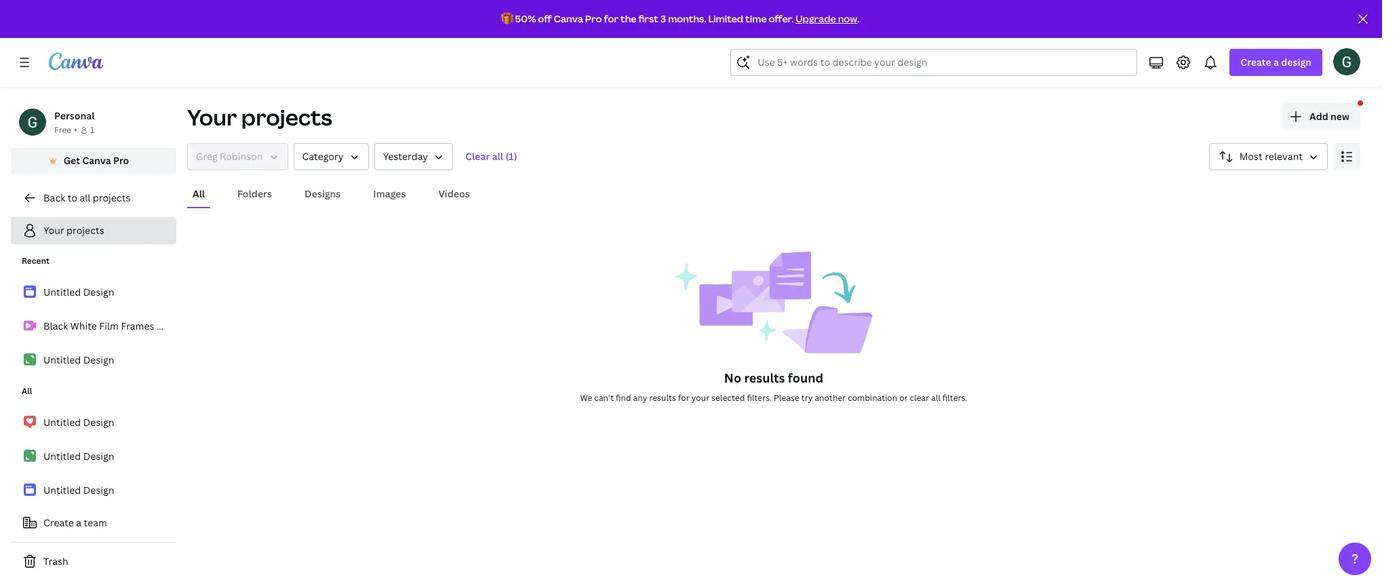 Task type: vqa. For each thing, say whether or not it's contained in the screenshot.
Letterhead by Canva Creative Studio Link to the left
no



Task type: locate. For each thing, give the bounding box(es) containing it.
projects
[[241, 102, 332, 132], [93, 191, 130, 204], [67, 224, 104, 237]]

all right to
[[80, 191, 90, 204]]

1 vertical spatial projects
[[93, 191, 130, 204]]

free
[[54, 124, 71, 136]]

untitled design
[[43, 286, 114, 298], [43, 353, 114, 366], [43, 416, 114, 429], [43, 450, 114, 463], [43, 484, 114, 497]]

add
[[1310, 110, 1329, 123]]

🎁
[[501, 12, 513, 25]]

filters.
[[747, 392, 772, 404], [943, 392, 968, 404]]

1 horizontal spatial results
[[744, 370, 785, 386]]

1 vertical spatial a
[[76, 516, 81, 529]]

0 horizontal spatial for
[[604, 12, 619, 25]]

canva right get
[[82, 154, 111, 167]]

0 horizontal spatial pro
[[113, 154, 129, 167]]

videos
[[439, 187, 470, 200]]

or
[[900, 392, 908, 404]]

trash link
[[11, 548, 176, 575]]

create for create a team
[[43, 516, 74, 529]]

1 vertical spatial results
[[649, 392, 676, 404]]

0 horizontal spatial filters.
[[747, 392, 772, 404]]

2 untitled from the top
[[43, 353, 81, 366]]

1 horizontal spatial your projects
[[187, 102, 332, 132]]

4 design from the top
[[83, 450, 114, 463]]

1 vertical spatial all
[[22, 385, 32, 397]]

create a design button
[[1230, 49, 1323, 76]]

0 vertical spatial canva
[[554, 12, 583, 25]]

list
[[11, 278, 225, 374], [11, 408, 176, 539]]

1 untitled from the top
[[43, 286, 81, 298]]

1 vertical spatial create
[[43, 516, 74, 529]]

for left your
[[678, 392, 690, 404]]

5 design from the top
[[83, 484, 114, 497]]

0 horizontal spatial all
[[80, 191, 90, 204]]

recent
[[22, 255, 49, 267]]

create a team
[[43, 516, 107, 529]]

yesterday
[[383, 150, 428, 163]]

1 vertical spatial your projects
[[43, 224, 104, 237]]

1 vertical spatial pro
[[113, 154, 129, 167]]

add new button
[[1283, 103, 1361, 130]]

create
[[1241, 56, 1272, 69], [43, 516, 74, 529]]

0 horizontal spatial a
[[76, 516, 81, 529]]

1 horizontal spatial create
[[1241, 56, 1272, 69]]

create left design
[[1241, 56, 1272, 69]]

results
[[744, 370, 785, 386], [649, 392, 676, 404]]

2 design from the top
[[83, 353, 114, 366]]

a
[[1274, 56, 1279, 69], [76, 516, 81, 529]]

create inside create a design dropdown button
[[1241, 56, 1272, 69]]

1 vertical spatial your
[[43, 224, 64, 237]]

1 vertical spatial all
[[80, 191, 90, 204]]

video
[[198, 320, 225, 332]]

5 untitled design link from the top
[[11, 476, 176, 505]]

folders button
[[232, 181, 277, 207]]

all left "(1)"
[[492, 150, 503, 163]]

0 vertical spatial list
[[11, 278, 225, 374]]

canva right off
[[554, 12, 583, 25]]

get canva pro
[[64, 154, 129, 167]]

1 horizontal spatial for
[[678, 392, 690, 404]]

please
[[774, 392, 800, 404]]

any
[[633, 392, 647, 404]]

0 horizontal spatial create
[[43, 516, 74, 529]]

1 filters. from the left
[[747, 392, 772, 404]]

1 horizontal spatial a
[[1274, 56, 1279, 69]]

create left team
[[43, 516, 74, 529]]

first
[[639, 12, 659, 25]]

your up greg
[[187, 102, 237, 132]]

2 vertical spatial projects
[[67, 224, 104, 237]]

Date modified button
[[374, 143, 453, 170]]

1 vertical spatial list
[[11, 408, 176, 539]]

clear
[[910, 392, 930, 404]]

all
[[492, 150, 503, 163], [80, 191, 90, 204], [932, 392, 941, 404]]

pro up back to all projects 'link'
[[113, 154, 129, 167]]

images
[[373, 187, 406, 200]]

for
[[604, 12, 619, 25], [678, 392, 690, 404]]

50%
[[515, 12, 536, 25]]

projects down back to all projects
[[67, 224, 104, 237]]

a left design
[[1274, 56, 1279, 69]]

all right clear
[[932, 392, 941, 404]]

Sort by button
[[1209, 143, 1328, 170]]

untitled
[[43, 286, 81, 298], [43, 353, 81, 366], [43, 416, 81, 429], [43, 450, 81, 463], [43, 484, 81, 497]]

create inside create a team button
[[43, 516, 74, 529]]

0 horizontal spatial your
[[43, 224, 64, 237]]

1 horizontal spatial canva
[[554, 12, 583, 25]]

your projects up robinson
[[187, 102, 332, 132]]

0 horizontal spatial canva
[[82, 154, 111, 167]]

1 vertical spatial canva
[[82, 154, 111, 167]]

1 vertical spatial for
[[678, 392, 690, 404]]

3 untitled from the top
[[43, 416, 81, 429]]

all inside button
[[193, 187, 205, 200]]

most relevant
[[1240, 150, 1303, 163]]

2 horizontal spatial all
[[932, 392, 941, 404]]

selected
[[712, 392, 745, 404]]

your down back
[[43, 224, 64, 237]]

a for design
[[1274, 56, 1279, 69]]

2 vertical spatial all
[[932, 392, 941, 404]]

another
[[815, 392, 846, 404]]

0 horizontal spatial your projects
[[43, 224, 104, 237]]

all inside 'link'
[[80, 191, 90, 204]]

1 horizontal spatial pro
[[585, 12, 602, 25]]

0 vertical spatial results
[[744, 370, 785, 386]]

black white film frames birthday video link
[[11, 312, 225, 341]]

try
[[802, 392, 813, 404]]

5 untitled from the top
[[43, 484, 81, 497]]

projects inside the your projects link
[[67, 224, 104, 237]]

combination
[[848, 392, 898, 404]]

filters. right clear
[[943, 392, 968, 404]]

a inside create a team button
[[76, 516, 81, 529]]

greg
[[196, 150, 218, 163]]

a left team
[[76, 516, 81, 529]]

create for create a design
[[1241, 56, 1272, 69]]

frames
[[121, 320, 154, 332]]

your projects
[[187, 102, 332, 132], [43, 224, 104, 237]]

None search field
[[731, 49, 1138, 76]]

results right any
[[649, 392, 676, 404]]

.
[[858, 12, 860, 25]]

create a team button
[[11, 509, 176, 537]]

2 list from the top
[[11, 408, 176, 539]]

(1)
[[506, 150, 517, 163]]

design
[[83, 286, 114, 298], [83, 353, 114, 366], [83, 416, 114, 429], [83, 450, 114, 463], [83, 484, 114, 497]]

pro left the at the top left of the page
[[585, 12, 602, 25]]

5 untitled design from the top
[[43, 484, 114, 497]]

0 vertical spatial your
[[187, 102, 237, 132]]

canva
[[554, 12, 583, 25], [82, 154, 111, 167]]

a inside create a design dropdown button
[[1274, 56, 1279, 69]]

0 vertical spatial all
[[492, 150, 503, 163]]

🎁 50% off canva pro for the first 3 months. limited time offer. upgrade now .
[[501, 12, 860, 25]]

1 horizontal spatial filters.
[[943, 392, 968, 404]]

all
[[193, 187, 205, 200], [22, 385, 32, 397]]

your projects down to
[[43, 224, 104, 237]]

untitled design link
[[11, 278, 176, 307], [11, 346, 176, 374], [11, 408, 176, 437], [11, 442, 176, 471], [11, 476, 176, 505]]

projects up category
[[241, 102, 332, 132]]

0 vertical spatial all
[[193, 187, 205, 200]]

pro
[[585, 12, 602, 25], [113, 154, 129, 167]]

2 untitled design from the top
[[43, 353, 114, 366]]

birthday
[[157, 320, 196, 332]]

0 vertical spatial a
[[1274, 56, 1279, 69]]

canva inside get canva pro button
[[82, 154, 111, 167]]

0 horizontal spatial all
[[22, 385, 32, 397]]

your
[[187, 102, 237, 132], [43, 224, 64, 237]]

0 vertical spatial create
[[1241, 56, 1272, 69]]

for left the at the top left of the page
[[604, 12, 619, 25]]

3 untitled design from the top
[[43, 416, 114, 429]]

projects up the your projects link
[[93, 191, 130, 204]]

found
[[788, 370, 824, 386]]

1 horizontal spatial all
[[193, 187, 205, 200]]

filters. left please
[[747, 392, 772, 404]]

results up please
[[744, 370, 785, 386]]

now
[[838, 12, 858, 25]]

black white film frames birthday video
[[43, 320, 225, 332]]

your
[[692, 392, 710, 404]]



Task type: describe. For each thing, give the bounding box(es) containing it.
limited
[[709, 12, 744, 25]]

most
[[1240, 150, 1263, 163]]

projects inside back to all projects 'link'
[[93, 191, 130, 204]]

greg robinson image
[[1334, 48, 1361, 75]]

no
[[724, 370, 742, 386]]

months.
[[668, 12, 707, 25]]

no results found we can't find any results for your selected filters. please try another combination or clear all filters.
[[580, 370, 968, 404]]

black
[[43, 320, 68, 332]]

clear all (1)
[[466, 150, 517, 163]]

1 design from the top
[[83, 286, 114, 298]]

0 vertical spatial pro
[[585, 12, 602, 25]]

offer.
[[769, 12, 794, 25]]

relevant
[[1265, 150, 1303, 163]]

design
[[1282, 56, 1312, 69]]

4 untitled from the top
[[43, 450, 81, 463]]

pro inside button
[[113, 154, 129, 167]]

2 untitled design link from the top
[[11, 346, 176, 374]]

1 untitled design from the top
[[43, 286, 114, 298]]

clear all (1) link
[[459, 143, 524, 170]]

white
[[70, 320, 97, 332]]

all inside no results found we can't find any results for your selected filters. please try another combination or clear all filters.
[[932, 392, 941, 404]]

Search search field
[[758, 50, 1111, 75]]

•
[[74, 124, 77, 136]]

to
[[68, 191, 77, 204]]

upgrade
[[796, 12, 836, 25]]

get canva pro button
[[11, 148, 176, 174]]

off
[[538, 12, 552, 25]]

0 vertical spatial projects
[[241, 102, 332, 132]]

upgrade now button
[[796, 12, 858, 25]]

a for team
[[76, 516, 81, 529]]

trash
[[43, 555, 68, 568]]

2 filters. from the left
[[943, 392, 968, 404]]

get
[[64, 154, 80, 167]]

film
[[99, 320, 119, 332]]

3 design from the top
[[83, 416, 114, 429]]

clear
[[466, 150, 490, 163]]

greg robinson
[[196, 150, 263, 163]]

for inside no results found we can't find any results for your selected filters. please try another combination or clear all filters.
[[678, 392, 690, 404]]

robinson
[[220, 150, 263, 163]]

back to all projects link
[[11, 185, 176, 212]]

category
[[302, 150, 344, 163]]

back to all projects
[[43, 191, 130, 204]]

your projects link
[[11, 217, 176, 244]]

1 list from the top
[[11, 278, 225, 374]]

Owner button
[[187, 143, 288, 170]]

0 vertical spatial your projects
[[187, 102, 332, 132]]

images button
[[368, 181, 411, 207]]

add new
[[1310, 110, 1350, 123]]

0 horizontal spatial results
[[649, 392, 676, 404]]

designs
[[305, 187, 341, 200]]

all button
[[187, 181, 210, 207]]

can't
[[594, 392, 614, 404]]

1 untitled design link from the top
[[11, 278, 176, 307]]

personal
[[54, 109, 95, 122]]

0 vertical spatial for
[[604, 12, 619, 25]]

1
[[90, 124, 94, 136]]

free •
[[54, 124, 77, 136]]

new
[[1331, 110, 1350, 123]]

1 horizontal spatial all
[[492, 150, 503, 163]]

time
[[746, 12, 767, 25]]

folders
[[237, 187, 272, 200]]

designs button
[[299, 181, 346, 207]]

create a design
[[1241, 56, 1312, 69]]

videos button
[[433, 181, 475, 207]]

back
[[43, 191, 65, 204]]

4 untitled design link from the top
[[11, 442, 176, 471]]

find
[[616, 392, 631, 404]]

3
[[661, 12, 666, 25]]

3 untitled design link from the top
[[11, 408, 176, 437]]

we
[[580, 392, 592, 404]]

1 horizontal spatial your
[[187, 102, 237, 132]]

Category button
[[293, 143, 369, 170]]

the
[[621, 12, 637, 25]]

team
[[84, 516, 107, 529]]

4 untitled design from the top
[[43, 450, 114, 463]]



